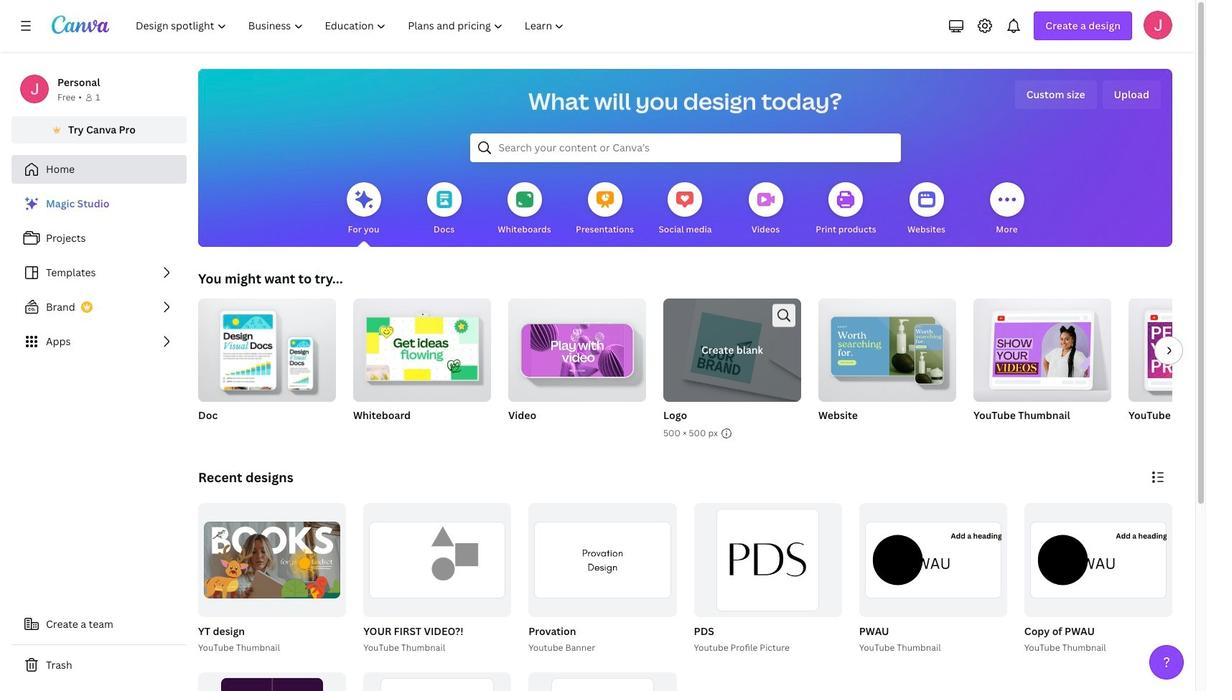 Task type: describe. For each thing, give the bounding box(es) containing it.
top level navigation element
[[126, 11, 577, 40]]



Task type: vqa. For each thing, say whether or not it's contained in the screenshot.
design to the right
no



Task type: locate. For each thing, give the bounding box(es) containing it.
None search field
[[470, 134, 901, 162]]

list
[[11, 190, 187, 356]]

group
[[198, 293, 336, 441], [198, 293, 336, 402], [353, 293, 491, 441], [353, 293, 491, 402], [508, 293, 646, 441], [508, 293, 646, 402], [819, 293, 957, 441], [819, 293, 957, 402], [974, 293, 1112, 441], [974, 293, 1112, 402], [664, 299, 802, 441], [664, 299, 802, 402], [1129, 299, 1207, 441], [1129, 299, 1207, 402], [195, 503, 346, 655], [198, 503, 346, 617], [361, 503, 512, 655], [364, 503, 512, 617], [526, 503, 677, 655], [691, 503, 842, 655], [694, 503, 842, 617], [857, 503, 1008, 655], [859, 503, 1008, 617], [1022, 503, 1173, 655], [1025, 503, 1173, 617], [198, 673, 346, 692], [364, 673, 512, 692], [529, 673, 677, 692]]

james peterson image
[[1144, 11, 1173, 40]]

Search search field
[[499, 134, 872, 162]]



